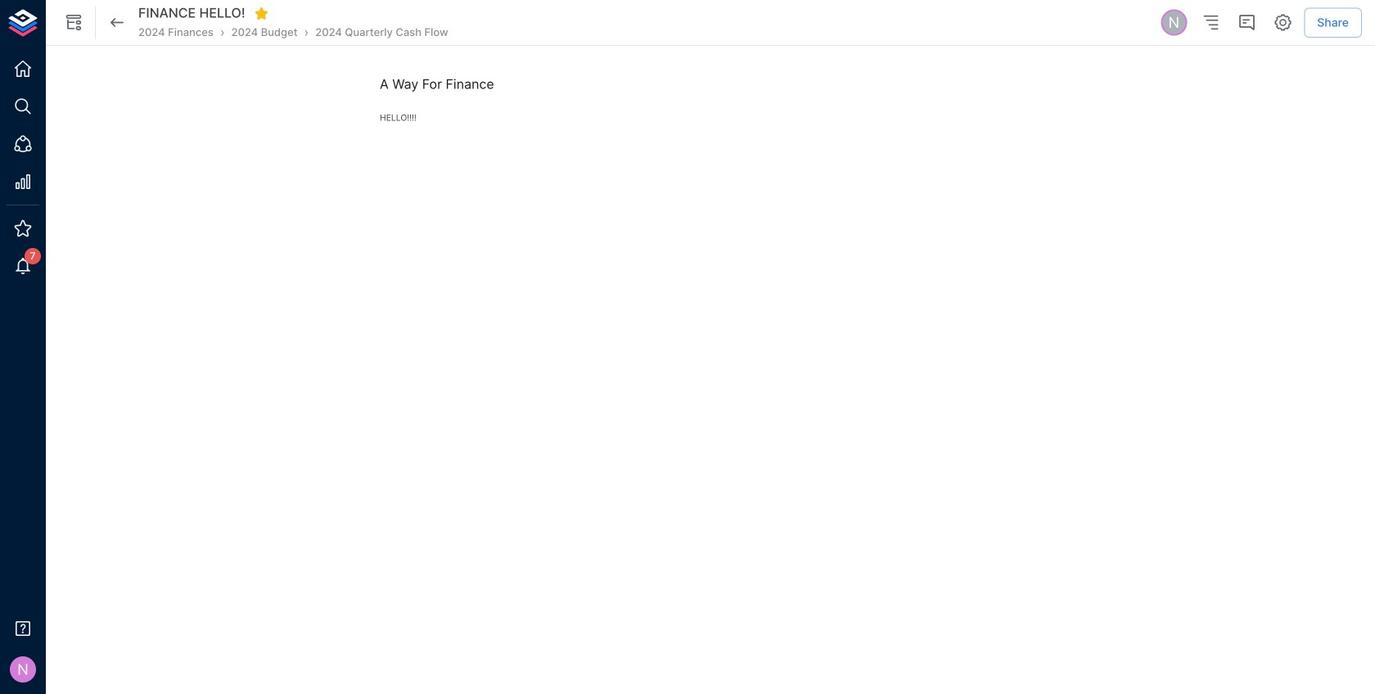 Task type: vqa. For each thing, say whether or not it's contained in the screenshot.
COMMENTS image
yes



Task type: locate. For each thing, give the bounding box(es) containing it.
remove favorite image
[[254, 6, 269, 21]]

comments image
[[1238, 13, 1257, 32]]



Task type: describe. For each thing, give the bounding box(es) containing it.
show wiki image
[[64, 13, 84, 32]]

settings image
[[1274, 13, 1293, 32]]

table of contents image
[[1202, 13, 1221, 32]]

go back image
[[107, 13, 127, 32]]



